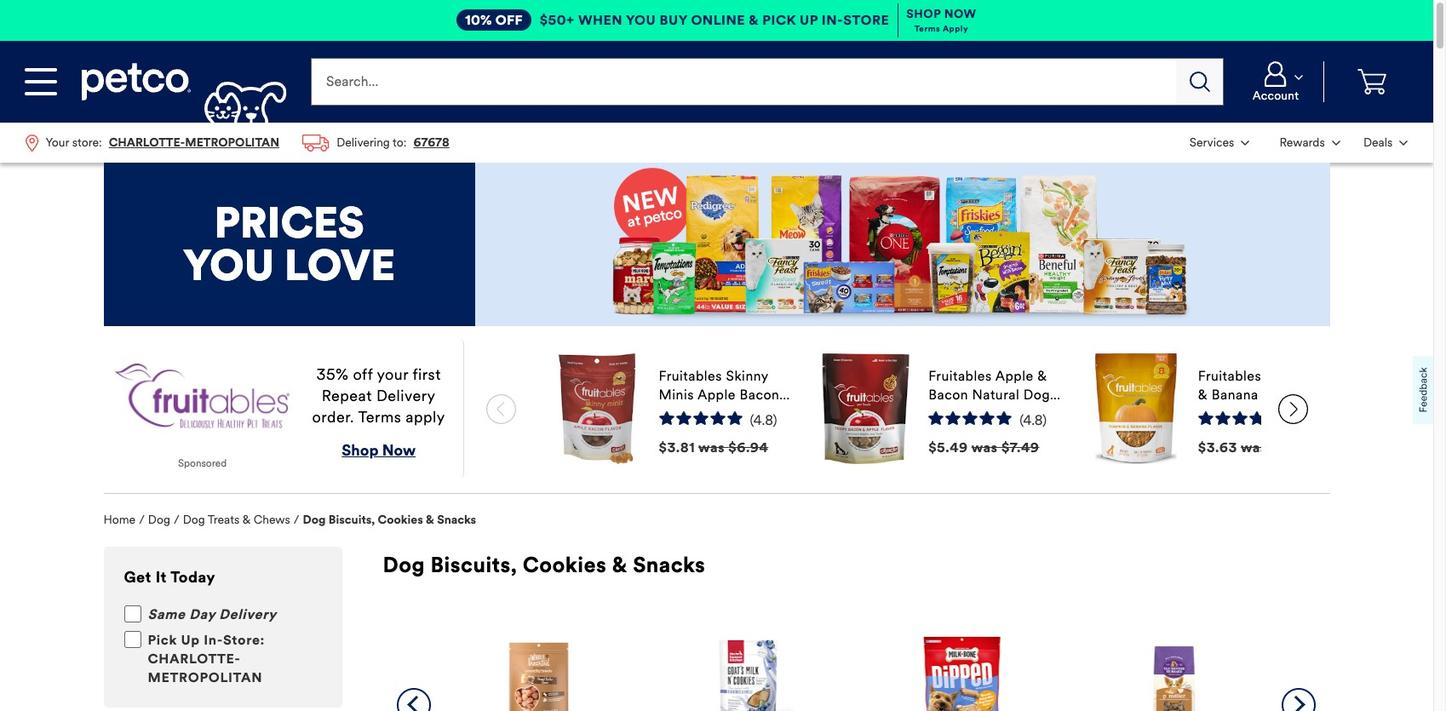 Task type: describe. For each thing, give the bounding box(es) containing it.
0 horizontal spatial cookies
[[378, 513, 423, 528]]

dog left treats
[[183, 513, 205, 528]]

10% off
[[466, 12, 523, 28]]

now
[[382, 442, 416, 461]]

dog right chews
[[303, 513, 326, 528]]

35%
[[317, 366, 349, 384]]

it
[[156, 569, 167, 587]]

$3.81 was $6.94
[[659, 440, 769, 456]]

chews
[[254, 513, 290, 528]]

search image
[[1190, 72, 1211, 92]]

( for $7.49
[[1020, 413, 1024, 429]]

apply
[[943, 23, 969, 34]]

3 was from the left
[[1242, 440, 1268, 456]]

dog right home
[[148, 513, 170, 528]]

off
[[496, 12, 523, 28]]

get
[[124, 569, 152, 587]]

$3.63 was
[[1199, 440, 1272, 456]]

shop now
[[342, 442, 416, 461]]

pick
[[763, 12, 797, 28]]

companabrandsfruitable logo. sponsored. image
[[110, 364, 295, 432]]

various brands of dog and cat products. image
[[611, 163, 1195, 327]]

up
[[181, 632, 200, 649]]

$50+ when you buy online & pick up in-store
[[540, 12, 890, 28]]

in-
[[822, 12, 844, 28]]

4.8 for $6.94
[[754, 413, 773, 429]]

$50+
[[540, 12, 575, 28]]

1 vertical spatial biscuits,
[[431, 552, 518, 579]]

citrus catapult arrow image
[[486, 394, 516, 424]]

dog biscuits, cookies & snacks
[[383, 552, 706, 579]]

( for $6.94
[[750, 413, 754, 429]]

1 vertical spatial delivery
[[219, 607, 277, 623]]

$6.94
[[729, 440, 769, 456]]

day
[[189, 607, 215, 623]]

get it today
[[124, 569, 216, 587]]

home
[[104, 513, 136, 528]]

shop
[[907, 7, 941, 21]]

shop now terms apply
[[907, 7, 977, 34]]

sponsored
[[178, 457, 227, 469]]

2 citrus catapult arrow button from the left
[[1270, 354, 1317, 465]]

terms inside shop now terms apply
[[915, 23, 941, 34]]

Search search field
[[311, 58, 1177, 106]]

metropolitan
[[148, 670, 263, 686]]

online
[[691, 12, 746, 28]]

now
[[945, 7, 977, 21]]

( 4.8 ) for $5.49 was $7.49
[[1020, 413, 1047, 429]]

$7.49
[[1002, 440, 1040, 456]]

prices
[[214, 197, 365, 250]]

delivery inside 35% off your first repeat delivery order. terms apply
[[377, 387, 436, 405]]

1 vertical spatial snacks
[[633, 552, 706, 579]]

home / dog / dog treats & chews / dog biscuits, cookies & snacks
[[104, 513, 477, 528]]

you
[[183, 240, 274, 292]]

charlotte-
[[148, 651, 241, 667]]

treats
[[208, 513, 240, 528]]

shop now link
[[342, 428, 416, 461]]

$5.49 was $7.49
[[929, 440, 1040, 456]]



Task type: vqa. For each thing, say whether or not it's contained in the screenshot.
the right Biscuits,
yes



Task type: locate. For each thing, give the bounding box(es) containing it.
order.
[[312, 408, 354, 427]]

cookies
[[378, 513, 423, 528], [523, 552, 607, 579]]

shop
[[342, 442, 379, 461]]

0 vertical spatial biscuits,
[[329, 513, 375, 528]]

35% off your first repeat delivery order. terms apply
[[312, 366, 445, 427]]

terms
[[915, 23, 941, 34], [358, 408, 402, 427]]

was right $3.81
[[699, 440, 725, 456]]

$3.63
[[1199, 440, 1238, 456]]

4.8 up $6.94
[[754, 413, 773, 429]]

carat down icon 13 button
[[1236, 61, 1317, 102], [1180, 124, 1260, 161], [1264, 124, 1351, 161], [1354, 124, 1419, 161]]

) for $6.94
[[773, 413, 778, 429]]

2 was from the left
[[972, 440, 998, 456]]

today
[[171, 569, 216, 587]]

1 citrus catapult arrow button from the left
[[478, 354, 525, 465]]

0 vertical spatial cookies
[[378, 513, 423, 528]]

dog biscuits, cookies & snacks link
[[303, 513, 477, 528]]

2 / from the left
[[174, 513, 179, 528]]

0 horizontal spatial list
[[14, 123, 461, 163]]

( up $6.94
[[750, 413, 754, 429]]

/ left the dog "link"
[[139, 513, 145, 528]]

1 horizontal spatial snacks
[[633, 552, 706, 579]]

2 ( from the left
[[1020, 413, 1024, 429]]

apply
[[406, 408, 445, 427]]

was for $7.49
[[972, 440, 998, 456]]

in-
[[204, 632, 223, 649]]

1 / from the left
[[139, 513, 145, 528]]

&
[[749, 12, 759, 28], [243, 513, 251, 528], [426, 513, 434, 528], [612, 552, 628, 579]]

/ right chews
[[294, 513, 299, 528]]

delivery down 'your'
[[377, 387, 436, 405]]

4.8 for $7.49
[[1024, 413, 1043, 429]]

0 horizontal spatial delivery
[[219, 607, 277, 623]]

repeat
[[322, 387, 372, 405]]

snacks
[[437, 513, 477, 528], [633, 552, 706, 579]]

1 list from the left
[[14, 123, 461, 163]]

1 horizontal spatial cookies
[[523, 552, 607, 579]]

$5.49
[[929, 440, 969, 456]]

4.8 up '$7.49'
[[1024, 413, 1043, 429]]

1 horizontal spatial )
[[1043, 413, 1047, 429]]

0 horizontal spatial citrus catapult arrow button
[[478, 354, 525, 465]]

0 vertical spatial snacks
[[437, 513, 477, 528]]

2 horizontal spatial was
[[1242, 440, 1268, 456]]

up
[[800, 12, 818, 28]]

1 horizontal spatial biscuits,
[[431, 552, 518, 579]]

10%
[[466, 12, 492, 28]]

( 4.8 ) up '$7.49'
[[1020, 413, 1047, 429]]

you
[[626, 12, 656, 28]]

love
[[284, 240, 395, 292]]

shop now link
[[907, 7, 977, 21]]

4.8
[[754, 413, 773, 429], [1024, 413, 1043, 429]]

citrus catapult arrow button
[[478, 354, 525, 465], [1270, 354, 1317, 465]]

dog
[[148, 513, 170, 528], [183, 513, 205, 528], [303, 513, 326, 528], [383, 552, 425, 579]]

your
[[377, 366, 409, 384]]

( 4.8 )
[[750, 413, 778, 429], [1020, 413, 1047, 429]]

1 ) from the left
[[773, 413, 778, 429]]

was for $6.94
[[699, 440, 725, 456]]

0 horizontal spatial 4.8
[[754, 413, 773, 429]]

0 horizontal spatial biscuits,
[[329, 513, 375, 528]]

0 horizontal spatial snacks
[[437, 513, 477, 528]]

0 horizontal spatial (
[[750, 413, 754, 429]]

citrus catapult arrow image
[[1279, 394, 1308, 424]]

1 4.8 from the left
[[754, 413, 773, 429]]

store
[[844, 12, 890, 28]]

citrus catapult arrow button right the $3.63
[[1270, 354, 1317, 465]]

same
[[148, 607, 186, 623]]

off
[[353, 366, 373, 384]]

dog treats & chews link
[[183, 513, 290, 528]]

2 ( 4.8 ) from the left
[[1020, 413, 1047, 429]]

0 horizontal spatial /
[[139, 513, 145, 528]]

( up '$7.49'
[[1020, 413, 1024, 429]]

1 ( 4.8 ) from the left
[[750, 413, 778, 429]]

was left '$7.49'
[[972, 440, 998, 456]]

1 horizontal spatial delivery
[[377, 387, 436, 405]]

terms up shop now link
[[358, 408, 402, 427]]

dog down dog biscuits, cookies & snacks link
[[383, 552, 425, 579]]

( 4.8 ) for $3.81 was $6.94
[[750, 413, 778, 429]]

1 horizontal spatial list
[[1179, 123, 1420, 163]]

0 horizontal spatial terms
[[358, 408, 402, 427]]

1 horizontal spatial ( 4.8 )
[[1020, 413, 1047, 429]]

0 vertical spatial terms
[[915, 23, 941, 34]]

2 4.8 from the left
[[1024, 413, 1043, 429]]

1 horizontal spatial 4.8
[[1024, 413, 1043, 429]]

1 horizontal spatial citrus catapult arrow button
[[1270, 354, 1317, 465]]

1 was from the left
[[699, 440, 725, 456]]

pick
[[148, 632, 177, 649]]

you love
[[183, 240, 395, 292]]

/
[[139, 513, 145, 528], [174, 513, 179, 528], [294, 513, 299, 528]]

carat down icon 13 image
[[1295, 75, 1304, 80], [1242, 140, 1250, 145], [1332, 140, 1341, 145], [1400, 140, 1409, 145]]

1 horizontal spatial (
[[1020, 413, 1024, 429]]

0 horizontal spatial was
[[699, 440, 725, 456]]

) for $7.49
[[1043, 413, 1047, 429]]

( 4.8 ) up $6.94
[[750, 413, 778, 429]]

terms inside 35% off your first repeat delivery order. terms apply
[[358, 408, 402, 427]]

list
[[14, 123, 461, 163], [1179, 123, 1420, 163]]

biscuits,
[[329, 513, 375, 528], [431, 552, 518, 579]]

$3.81
[[659, 440, 695, 456]]

was right the $3.63
[[1242, 440, 1268, 456]]

2 list from the left
[[1179, 123, 1420, 163]]

citrus catapult arrow button right apply
[[478, 354, 525, 465]]

3 / from the left
[[294, 513, 299, 528]]

dog link
[[148, 513, 170, 528]]

terms down shop
[[915, 23, 941, 34]]

store:
[[223, 632, 265, 649]]

1 horizontal spatial was
[[972, 440, 998, 456]]

when
[[578, 12, 623, 28]]

same day delivery
[[148, 607, 277, 623]]

first
[[413, 366, 441, 384]]

/ right the dog "link"
[[174, 513, 179, 528]]

1 vertical spatial cookies
[[523, 552, 607, 579]]

2 ) from the left
[[1043, 413, 1047, 429]]

0 vertical spatial delivery
[[377, 387, 436, 405]]

home link
[[104, 513, 136, 528]]

was
[[699, 440, 725, 456], [972, 440, 998, 456], [1242, 440, 1268, 456]]

2 horizontal spatial /
[[294, 513, 299, 528]]

delivery
[[377, 387, 436, 405], [219, 607, 277, 623]]

1 horizontal spatial /
[[174, 513, 179, 528]]

)
[[773, 413, 778, 429], [1043, 413, 1047, 429]]

pick up in-store: charlotte- metropolitan
[[148, 632, 265, 686]]

1 horizontal spatial terms
[[915, 23, 941, 34]]

0 horizontal spatial )
[[773, 413, 778, 429]]

1 vertical spatial terms
[[358, 408, 402, 427]]

0 horizontal spatial ( 4.8 )
[[750, 413, 778, 429]]

1 ( from the left
[[750, 413, 754, 429]]

delivery up store:
[[219, 607, 277, 623]]

buy
[[660, 12, 688, 28]]

(
[[750, 413, 754, 429], [1020, 413, 1024, 429]]



